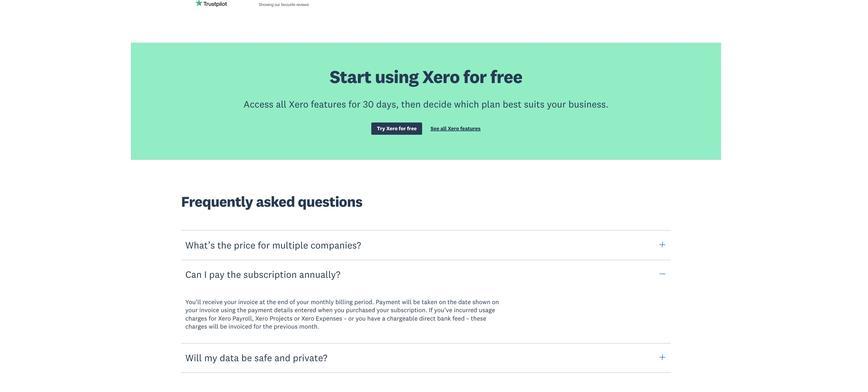 Task type: locate. For each thing, give the bounding box(es) containing it.
business.
[[569, 98, 609, 110]]

1 charges from the top
[[185, 315, 207, 323]]

see all xero features link
[[431, 125, 481, 133]]

1 horizontal spatial on
[[492, 298, 499, 306]]

your
[[547, 98, 566, 110], [224, 298, 237, 306], [297, 298, 309, 306], [185, 306, 198, 314], [377, 306, 389, 314]]

your right receive
[[224, 298, 237, 306]]

for
[[464, 65, 487, 88], [349, 98, 361, 110], [399, 125, 406, 132], [258, 239, 270, 251], [209, 315, 217, 323], [254, 323, 262, 331]]

can i pay the subscription annually? button
[[181, 260, 671, 290]]

then
[[401, 98, 421, 110]]

free up best
[[491, 65, 523, 88]]

you've
[[434, 306, 453, 314]]

the up you've
[[448, 298, 457, 306]]

will my data be safe and private? button
[[181, 343, 671, 373]]

0 vertical spatial free
[[491, 65, 523, 88]]

1 horizontal spatial free
[[491, 65, 523, 88]]

0 horizontal spatial free
[[407, 125, 417, 132]]

all for see
[[441, 125, 447, 132]]

will up subscription.
[[402, 298, 412, 306]]

1 horizontal spatial be
[[241, 352, 252, 364]]

1 vertical spatial using
[[221, 306, 236, 314]]

what's
[[185, 239, 215, 251]]

invoice down receive
[[199, 306, 219, 314]]

a
[[382, 315, 386, 323]]

you down billing
[[334, 306, 345, 314]]

safe
[[255, 352, 272, 364]]

1 vertical spatial invoice
[[199, 306, 219, 314]]

on
[[439, 298, 446, 306], [492, 298, 499, 306]]

0 vertical spatial using
[[375, 65, 419, 88]]

you
[[334, 306, 345, 314], [356, 315, 366, 323]]

usage
[[479, 306, 495, 314]]

0 horizontal spatial will
[[209, 323, 219, 331]]

you'll receive your invoice at the end of your monthly billing period. payment will be taken on the date shown on your invoice using the payment details entered when you purchased your subscription.    if you've incurred usage charges for xero payroll, xero projects or xero expenses – or you have a chargeable direct bank feed – these charges will be invoiced for the previous month.
[[185, 298, 499, 331]]

the inside dropdown button
[[217, 239, 232, 251]]

or
[[294, 315, 300, 323], [348, 315, 354, 323]]

the down projects
[[263, 323, 272, 331]]

companies?
[[311, 239, 361, 251]]

all right the see
[[441, 125, 447, 132]]

– right expenses
[[344, 315, 347, 323]]

be up subscription.
[[413, 298, 420, 306]]

can i pay the subscription annually?
[[185, 269, 341, 281]]

on up "usage"
[[492, 298, 499, 306]]

1 vertical spatial all
[[441, 125, 447, 132]]

xero
[[423, 65, 460, 88], [289, 98, 309, 110], [387, 125, 398, 132], [448, 125, 459, 132], [218, 315, 231, 323], [255, 315, 268, 323], [302, 315, 314, 323]]

0 horizontal spatial be
[[220, 323, 227, 331]]

taken
[[422, 298, 438, 306]]

entered
[[295, 306, 317, 314]]

all
[[276, 98, 287, 110], [441, 125, 447, 132]]

be left safe
[[241, 352, 252, 364]]

or down entered
[[294, 315, 300, 323]]

what's the price for multiple companies? button
[[181, 230, 671, 261]]

1 vertical spatial features
[[461, 125, 481, 132]]

charges
[[185, 315, 207, 323], [185, 323, 207, 331]]

will
[[402, 298, 412, 306], [209, 323, 219, 331]]

subscription
[[244, 269, 297, 281]]

when
[[318, 306, 333, 314]]

0 vertical spatial be
[[413, 298, 420, 306]]

the
[[217, 239, 232, 251], [227, 269, 241, 281], [267, 298, 276, 306], [448, 298, 457, 306], [237, 306, 247, 314], [263, 323, 272, 331]]

payment
[[248, 306, 273, 314]]

2 vertical spatial be
[[241, 352, 252, 364]]

monthly
[[311, 298, 334, 306]]

0 horizontal spatial or
[[294, 315, 300, 323]]

frequently
[[181, 193, 253, 211]]

try xero for free
[[377, 125, 417, 132]]

all right access
[[276, 98, 287, 110]]

0 horizontal spatial on
[[439, 298, 446, 306]]

start using xero for free
[[330, 65, 523, 88]]

using
[[375, 65, 419, 88], [221, 306, 236, 314]]

will down receive
[[209, 323, 219, 331]]

2 or from the left
[[348, 315, 354, 323]]

free left the see
[[407, 125, 417, 132]]

be
[[413, 298, 420, 306], [220, 323, 227, 331], [241, 352, 252, 364]]

month.
[[299, 323, 319, 331]]

frequently asked questions
[[181, 193, 363, 211]]

period.
[[355, 298, 374, 306]]

– down incurred
[[467, 315, 470, 323]]

0 vertical spatial all
[[276, 98, 287, 110]]

1 horizontal spatial will
[[402, 298, 412, 306]]

using up 'days,'
[[375, 65, 419, 88]]

be left invoiced
[[220, 323, 227, 331]]

access
[[244, 98, 274, 110]]

0 horizontal spatial using
[[221, 306, 236, 314]]

at
[[260, 298, 265, 306]]

30
[[363, 98, 374, 110]]

be inside dropdown button
[[241, 352, 252, 364]]

0 vertical spatial features
[[311, 98, 346, 110]]

what's the price for multiple companies?
[[185, 239, 361, 251]]

0 horizontal spatial all
[[276, 98, 287, 110]]

my
[[204, 352, 217, 364]]

0 horizontal spatial invoice
[[199, 306, 219, 314]]

1 – from the left
[[344, 315, 347, 323]]

features
[[311, 98, 346, 110], [461, 125, 481, 132]]

i
[[204, 269, 207, 281]]

invoice left at
[[238, 298, 258, 306]]

billing
[[336, 298, 353, 306]]

invoice
[[238, 298, 258, 306], [199, 306, 219, 314]]

the right pay at bottom left
[[227, 269, 241, 281]]

or down purchased
[[348, 315, 354, 323]]

you down purchased
[[356, 315, 366, 323]]

previous
[[274, 323, 298, 331]]

try xero for free link
[[372, 123, 422, 135]]

1 horizontal spatial features
[[461, 125, 481, 132]]

your right the suits on the right top of the page
[[547, 98, 566, 110]]

–
[[344, 315, 347, 323], [467, 315, 470, 323]]

days,
[[376, 98, 399, 110]]

for up which
[[464, 65, 487, 88]]

0 horizontal spatial features
[[311, 98, 346, 110]]

your up a
[[377, 306, 389, 314]]

purchased
[[346, 306, 375, 314]]

on up you've
[[439, 298, 446, 306]]

for left 30
[[349, 98, 361, 110]]

feed
[[453, 315, 465, 323]]

1 horizontal spatial all
[[441, 125, 447, 132]]

0 horizontal spatial –
[[344, 315, 347, 323]]

invoiced
[[229, 323, 252, 331]]

you'll
[[185, 298, 201, 306]]

free
[[491, 65, 523, 88], [407, 125, 417, 132]]

1 horizontal spatial –
[[467, 315, 470, 323]]

suits
[[524, 98, 545, 110]]

0 vertical spatial invoice
[[238, 298, 258, 306]]

1 horizontal spatial or
[[348, 315, 354, 323]]

1 horizontal spatial invoice
[[238, 298, 258, 306]]

best
[[503, 98, 522, 110]]

decide
[[423, 98, 452, 110]]

asked
[[256, 193, 295, 211]]

for right price
[[258, 239, 270, 251]]

start
[[330, 65, 371, 88]]

these
[[471, 315, 487, 323]]

using up payroll,
[[221, 306, 236, 314]]

the left price
[[217, 239, 232, 251]]



Task type: vqa. For each thing, say whether or not it's contained in the screenshot.
THE CLIENT QUERY INTERFACE IN XERO, WITH A QUERY STATING "CAN YOU PLEASE SEND ME INVOICE #12345-7?" image
no



Task type: describe. For each thing, give the bounding box(es) containing it.
your down you'll
[[185, 306, 198, 314]]

will
[[185, 352, 202, 364]]

see all xero features
[[431, 125, 481, 132]]

receive
[[203, 298, 223, 306]]

if
[[429, 306, 433, 314]]

the right at
[[267, 298, 276, 306]]

multiple
[[272, 239, 308, 251]]

1 horizontal spatial you
[[356, 315, 366, 323]]

expenses
[[316, 315, 342, 323]]

which
[[454, 98, 479, 110]]

shown
[[473, 298, 491, 306]]

bank
[[437, 315, 451, 323]]

price
[[234, 239, 256, 251]]

for inside dropdown button
[[258, 239, 270, 251]]

direct
[[419, 315, 436, 323]]

the up payroll,
[[237, 306, 247, 314]]

questions
[[298, 193, 363, 211]]

1 vertical spatial will
[[209, 323, 219, 331]]

for right try
[[399, 125, 406, 132]]

features for access
[[311, 98, 346, 110]]

subscription.
[[391, 306, 428, 314]]

2 – from the left
[[467, 315, 470, 323]]

for down receive
[[209, 315, 217, 323]]

and
[[275, 352, 291, 364]]

0 horizontal spatial you
[[334, 306, 345, 314]]

annually?
[[299, 269, 341, 281]]

1 vertical spatial be
[[220, 323, 227, 331]]

of
[[290, 298, 295, 306]]

incurred
[[454, 306, 478, 314]]

can
[[185, 269, 202, 281]]

see
[[431, 125, 440, 132]]

1 vertical spatial free
[[407, 125, 417, 132]]

the inside dropdown button
[[227, 269, 241, 281]]

2 charges from the top
[[185, 323, 207, 331]]

2 on from the left
[[492, 298, 499, 306]]

payment
[[376, 298, 401, 306]]

1 on from the left
[[439, 298, 446, 306]]

features for see
[[461, 125, 481, 132]]

payroll,
[[233, 315, 254, 323]]

data
[[220, 352, 239, 364]]

2 horizontal spatial be
[[413, 298, 420, 306]]

chargeable
[[387, 315, 418, 323]]

pay
[[209, 269, 225, 281]]

plan
[[482, 98, 501, 110]]

for down payroll,
[[254, 323, 262, 331]]

your up entered
[[297, 298, 309, 306]]

0 vertical spatial will
[[402, 298, 412, 306]]

details
[[274, 306, 293, 314]]

date
[[459, 298, 471, 306]]

1 or from the left
[[294, 315, 300, 323]]

end
[[278, 298, 288, 306]]

will my data be safe and private?
[[185, 352, 328, 364]]

try
[[377, 125, 385, 132]]

1 horizontal spatial using
[[375, 65, 419, 88]]

private?
[[293, 352, 328, 364]]

all for access
[[276, 98, 287, 110]]

projects
[[270, 315, 293, 323]]

access all xero features for 30 days, then decide which plan best suits your business.
[[244, 98, 609, 110]]

using inside you'll receive your invoice at the end of your monthly billing period. payment will be taken on the date shown on your invoice using the payment details entered when you purchased your subscription.    if you've incurred usage charges for xero payroll, xero projects or xero expenses – or you have a chargeable direct bank feed – these charges will be invoiced for the previous month.
[[221, 306, 236, 314]]

have
[[368, 315, 381, 323]]



